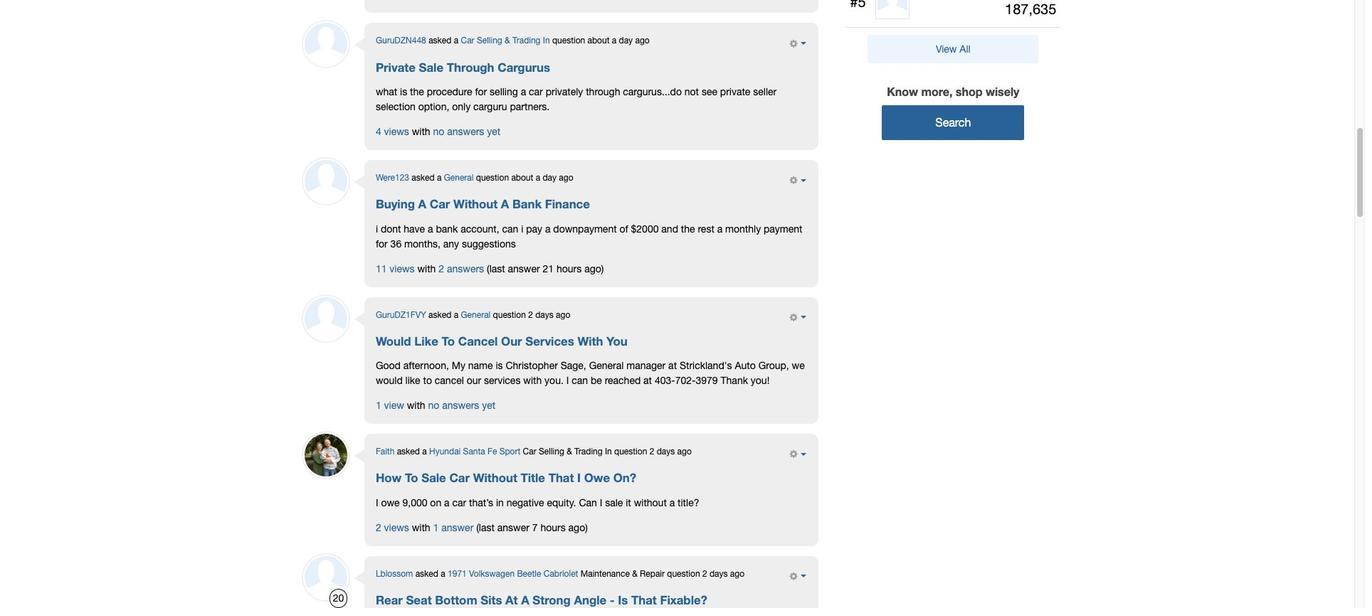 Task type: locate. For each thing, give the bounding box(es) containing it.
option,
[[419, 101, 450, 112]]

0 vertical spatial days
[[536, 310, 554, 320]]

asked for seat
[[416, 569, 439, 579]]

0 vertical spatial that
[[549, 472, 574, 486]]

1 vertical spatial no
[[428, 400, 440, 412]]

0 vertical spatial is
[[400, 86, 407, 98]]

about up through
[[588, 36, 610, 46]]

faith asked a hyundai santa fe sport car selling & trading in             question             2 days ago
[[376, 447, 692, 457]]

car
[[461, 36, 475, 46], [430, 197, 450, 212], [523, 447, 537, 457], [450, 472, 470, 486]]

views down owe
[[384, 522, 409, 534]]

0 vertical spatial answers
[[447, 126, 484, 137]]

1 vertical spatial yet
[[482, 400, 496, 412]]

2 horizontal spatial days
[[710, 569, 728, 579]]

-
[[610, 594, 615, 608]]

1 horizontal spatial that
[[632, 594, 657, 608]]

bank
[[513, 197, 542, 212]]

no answers yet link down only
[[433, 126, 501, 137]]

0 vertical spatial can
[[502, 223, 519, 235]]

1 horizontal spatial day
[[619, 36, 633, 46]]

0 horizontal spatial i
[[376, 223, 378, 235]]

for up the carguru
[[475, 86, 487, 98]]

is up services
[[496, 360, 503, 372]]

car inside what is the procedure for selling a car privately through cargurus...do not see private seller selection option, only carguru partners.
[[529, 86, 543, 98]]

a down 4 views with no answers yet
[[437, 173, 442, 183]]

1 horizontal spatial days
[[657, 447, 675, 457]]

a right on
[[444, 497, 450, 509]]

1 vertical spatial the
[[681, 223, 695, 235]]

you
[[607, 335, 628, 349]]

cancel
[[458, 335, 498, 349]]

no down option,
[[433, 126, 445, 137]]

hours for that
[[541, 522, 566, 534]]

& up the "equity."
[[567, 447, 572, 457]]

2 vertical spatial &
[[632, 569, 638, 579]]

through
[[586, 86, 620, 98]]

asked up like
[[429, 310, 452, 320]]

2 horizontal spatial &
[[632, 569, 638, 579]]

private
[[376, 60, 416, 75]]

general for cancel
[[461, 310, 491, 320]]

1 vertical spatial &
[[567, 447, 572, 457]]

1 horizontal spatial to
[[442, 335, 455, 349]]

downpayment
[[553, 223, 617, 235]]

no for like
[[428, 400, 440, 412]]

2 vertical spatial answers
[[442, 400, 479, 412]]

2 views link
[[376, 522, 409, 534]]

no answers yet link for to
[[428, 400, 496, 412]]

0 horizontal spatial in
[[543, 36, 550, 46]]

answer down on
[[442, 522, 474, 534]]

answer left 21
[[508, 263, 540, 274]]

1 horizontal spatial trading
[[575, 447, 603, 457]]

procedure
[[427, 86, 472, 98]]

car down santa at the bottom left
[[450, 472, 470, 486]]

sage,
[[561, 360, 587, 372]]

1 vertical spatial car
[[452, 497, 467, 509]]

sale up procedure on the left of the page
[[419, 60, 444, 75]]

with for 11 views with 2 answers (last answer 21 hours ago)
[[418, 263, 436, 274]]

days up without
[[657, 447, 675, 457]]

1 horizontal spatial about
[[588, 36, 610, 46]]

1 vertical spatial days
[[657, 447, 675, 457]]

0 horizontal spatial for
[[376, 238, 388, 250]]

asked up seat
[[416, 569, 439, 579]]

yet down services
[[482, 400, 496, 412]]

rear seat bottom sits at a strong angle - is that fixable?
[[376, 594, 708, 608]]

4 views with no answers yet
[[376, 126, 501, 137]]

with down option,
[[412, 126, 431, 137]]

1 horizontal spatial car
[[529, 86, 543, 98]]

answer for a
[[508, 263, 540, 274]]

asked up private sale through cargurus
[[429, 36, 452, 46]]

1 vertical spatial for
[[376, 238, 388, 250]]

2 down any
[[439, 263, 444, 274]]

can down sage,
[[572, 375, 588, 387]]

0 vertical spatial to
[[442, 335, 455, 349]]

hours for finance
[[557, 263, 582, 274]]

0 vertical spatial at
[[669, 360, 677, 372]]

days up services
[[536, 310, 554, 320]]

at up "403-"
[[669, 360, 677, 372]]

with down christopher
[[524, 375, 542, 387]]

not
[[685, 86, 699, 98]]

i left the 'pay'
[[521, 223, 524, 235]]

with for 4 views with no answers yet
[[412, 126, 431, 137]]

1 horizontal spatial 1
[[433, 522, 439, 534]]

search link
[[882, 106, 1025, 140]]

selling up title
[[539, 447, 565, 457]]

with for 1 view with no answers yet
[[407, 400, 426, 412]]

187,635
[[1005, 1, 1057, 17]]

answers for to
[[442, 400, 479, 412]]

0 vertical spatial sale
[[419, 60, 444, 75]]

payment
[[764, 223, 803, 235]]

know more, shop wisely
[[887, 85, 1020, 98]]

0 vertical spatial 1
[[376, 400, 381, 412]]

1 vertical spatial views
[[390, 263, 415, 274]]

1 vertical spatial general
[[461, 310, 491, 320]]

403-
[[655, 375, 676, 387]]

with right view
[[407, 400, 426, 412]]

on?
[[614, 472, 637, 486]]

0 vertical spatial the
[[410, 86, 424, 98]]

trading up cargurus on the left of page
[[513, 36, 541, 46]]

1 horizontal spatial at
[[669, 360, 677, 372]]

without up in
[[473, 472, 518, 486]]

volkswagen
[[469, 569, 515, 579]]

general up be
[[589, 360, 624, 372]]

question up our
[[493, 310, 526, 320]]

1 view link
[[376, 400, 404, 412]]

for
[[475, 86, 487, 98], [376, 238, 388, 250]]

0 vertical spatial for
[[475, 86, 487, 98]]

views right 4
[[384, 126, 409, 137]]

in up "owe"
[[605, 447, 612, 457]]

0 vertical spatial trading
[[513, 36, 541, 46]]

is inside good afternoon,  my name is christopher sage, general manager at strickland's auto group,  we would like to cancel our services with you. i can be reached at 403-702-3979 thank you!
[[496, 360, 503, 372]]

1 horizontal spatial i
[[521, 223, 524, 235]]

asked right were123 link at the top
[[412, 173, 435, 183]]

a up have
[[418, 197, 427, 212]]

faith link
[[376, 447, 395, 457]]

is up selection
[[400, 86, 407, 98]]

only
[[452, 101, 471, 112]]

& left 'repair'
[[632, 569, 638, 579]]

i
[[376, 223, 378, 235], [521, 223, 524, 235]]

& up cargurus on the left of page
[[505, 36, 510, 46]]

views for how
[[384, 522, 409, 534]]

ago)
[[585, 263, 604, 274], [569, 522, 588, 534]]

good afternoon,  my name is christopher sage, general manager at strickland's auto group,  we would like to cancel our services with you. i can be reached at 403-702-3979 thank you!
[[376, 360, 805, 387]]

a right at at the bottom left of the page
[[521, 594, 530, 608]]

0 horizontal spatial about
[[512, 173, 534, 183]]

with for 2 views with 1 answer (last answer 7 hours ago)
[[412, 522, 431, 534]]

in up cargurus on the left of page
[[543, 36, 550, 46]]

answers down cancel
[[442, 400, 479, 412]]

0 horizontal spatial to
[[405, 472, 418, 486]]

0 vertical spatial about
[[588, 36, 610, 46]]

1 horizontal spatial the
[[681, 223, 695, 235]]

without up account,
[[454, 197, 498, 212]]

0 vertical spatial (last
[[487, 263, 505, 274]]

dont
[[381, 223, 401, 235]]

hyundai
[[429, 447, 461, 457]]

a
[[454, 36, 459, 46], [612, 36, 617, 46], [521, 86, 526, 98], [437, 173, 442, 183], [536, 173, 540, 183], [428, 223, 433, 235], [545, 223, 551, 235], [717, 223, 723, 235], [454, 310, 459, 320], [422, 447, 427, 457], [444, 497, 450, 509], [670, 497, 675, 509], [441, 569, 446, 579]]

what is the procedure for selling a car privately through cargurus...do not see private seller selection option, only carguru partners.
[[376, 86, 777, 112]]

how to sale car without title that i owe on?
[[376, 472, 637, 486]]

a right the 'pay'
[[545, 223, 551, 235]]

i left "owe"
[[578, 472, 581, 486]]

can
[[579, 497, 597, 509]]

1 vertical spatial can
[[572, 375, 588, 387]]

ago) for that
[[569, 522, 588, 534]]

1 vertical spatial general link
[[461, 310, 491, 320]]

a left 'bank'
[[501, 197, 509, 212]]

ago) down can
[[569, 522, 588, 534]]

to right like
[[442, 335, 455, 349]]

2 vertical spatial views
[[384, 522, 409, 534]]

all
[[960, 43, 971, 55]]

group,
[[759, 360, 789, 372]]

i right you.
[[567, 375, 569, 387]]

0 vertical spatial selling
[[477, 36, 502, 46]]

question up buying a car without a bank finance
[[476, 173, 509, 183]]

without
[[634, 497, 667, 509]]

views for buying
[[390, 263, 415, 274]]

general for without
[[444, 173, 474, 183]]

1 vertical spatial ago)
[[569, 522, 588, 534]]

strickland's
[[680, 360, 732, 372]]

a up the cancel
[[454, 310, 459, 320]]

0 horizontal spatial &
[[505, 36, 510, 46]]

no down to
[[428, 400, 440, 412]]

2 horizontal spatial a
[[521, 594, 530, 608]]

1 down on
[[433, 522, 439, 534]]

0 horizontal spatial is
[[400, 86, 407, 98]]

no for sale
[[433, 126, 445, 137]]

car left that's
[[452, 497, 467, 509]]

be
[[591, 375, 602, 387]]

with down months,
[[418, 263, 436, 274]]

answer left 7
[[498, 522, 530, 534]]

the left rest
[[681, 223, 695, 235]]

car up "through"
[[461, 36, 475, 46]]

angle
[[574, 594, 607, 608]]

answer
[[508, 263, 540, 274], [442, 522, 474, 534], [498, 522, 530, 534]]

day up finance
[[543, 173, 557, 183]]

1 vertical spatial to
[[405, 472, 418, 486]]

0 horizontal spatial 1
[[376, 400, 381, 412]]

that right is
[[632, 594, 657, 608]]

with down 9,000 in the left bottom of the page
[[412, 522, 431, 534]]

1 vertical spatial 1
[[433, 522, 439, 534]]

cargurus...do
[[623, 86, 682, 98]]

0 vertical spatial general link
[[444, 173, 474, 183]]

0 vertical spatial ago)
[[585, 263, 604, 274]]

1 horizontal spatial is
[[496, 360, 503, 372]]

general link up buying a car without a bank finance
[[444, 173, 474, 183]]

&
[[505, 36, 510, 46], [567, 447, 572, 457], [632, 569, 638, 579]]

for left 36 on the top left
[[376, 238, 388, 250]]

at down manager
[[644, 375, 652, 387]]

sale up on
[[422, 472, 446, 486]]

that up the "equity."
[[549, 472, 574, 486]]

to right how
[[405, 472, 418, 486]]

1 answer link
[[433, 522, 474, 534]]

can inside i dont have a bank account, can i pay a downpayment of $2000 and the rest a  monthly payment for 36 months, any suggestions
[[502, 223, 519, 235]]

3979
[[696, 375, 718, 387]]

0 horizontal spatial selling
[[477, 36, 502, 46]]

0 vertical spatial no
[[433, 126, 445, 137]]

would
[[376, 335, 411, 349]]

1 horizontal spatial selling
[[539, 447, 565, 457]]

my
[[452, 360, 466, 372]]

lblossom
[[376, 569, 413, 579]]

views
[[384, 126, 409, 137], [390, 263, 415, 274], [384, 522, 409, 534]]

1 vertical spatial trading
[[575, 447, 603, 457]]

the up option,
[[410, 86, 424, 98]]

owe
[[381, 497, 400, 509]]

1 horizontal spatial can
[[572, 375, 588, 387]]

0 horizontal spatial at
[[644, 375, 652, 387]]

yet down the carguru
[[487, 126, 501, 137]]

1 vertical spatial day
[[543, 173, 557, 183]]

1 vertical spatial hours
[[541, 522, 566, 534]]

car right sport
[[523, 447, 537, 457]]

asked for sale
[[429, 36, 452, 46]]

sits
[[481, 594, 502, 608]]

private sale through cargurus
[[376, 60, 550, 75]]

would like to cancel our services with you link
[[376, 335, 628, 349]]

in
[[496, 497, 504, 509]]

1 vertical spatial sale
[[422, 472, 446, 486]]

i left the sale
[[600, 497, 603, 509]]

1 vertical spatial is
[[496, 360, 503, 372]]

0 vertical spatial yet
[[487, 126, 501, 137]]

1 vertical spatial (last
[[476, 522, 495, 534]]

(last down suggestions at the left top of page
[[487, 263, 505, 274]]

in
[[543, 36, 550, 46], [605, 447, 612, 457]]

repair
[[640, 569, 665, 579]]

0 horizontal spatial a
[[418, 197, 427, 212]]

0 vertical spatial no answers yet link
[[433, 126, 501, 137]]

0 vertical spatial day
[[619, 36, 633, 46]]

is
[[400, 86, 407, 98], [496, 360, 503, 372]]

1 vertical spatial without
[[473, 472, 518, 486]]

selection
[[376, 101, 416, 112]]

0 horizontal spatial the
[[410, 86, 424, 98]]

a up partners.
[[521, 86, 526, 98]]

(last down that's
[[476, 522, 495, 534]]

you!
[[751, 375, 770, 387]]

0 horizontal spatial car
[[452, 497, 467, 509]]

1 horizontal spatial in
[[605, 447, 612, 457]]

selling up "through"
[[477, 36, 502, 46]]

0 vertical spatial &
[[505, 36, 510, 46]]

general up buying a car without a bank finance
[[444, 173, 474, 183]]

name
[[468, 360, 493, 372]]

views right 11
[[390, 263, 415, 274]]

0 horizontal spatial can
[[502, 223, 519, 235]]

2 vertical spatial general
[[589, 360, 624, 372]]

a left title?
[[670, 497, 675, 509]]

i left dont
[[376, 223, 378, 235]]

car up partners.
[[529, 86, 543, 98]]

how
[[376, 472, 402, 486]]

0 horizontal spatial trading
[[513, 36, 541, 46]]

the inside i dont have a bank account, can i pay a downpayment of $2000 and the rest a  monthly payment for 36 months, any suggestions
[[681, 223, 695, 235]]

a left 1971
[[441, 569, 446, 579]]

11
[[376, 263, 387, 274]]

1 vertical spatial no answers yet link
[[428, 400, 496, 412]]

monthly
[[726, 223, 761, 235]]

any
[[443, 238, 459, 250]]

suggestions
[[462, 238, 516, 250]]

1971 volkswagen beetle cabriolet link
[[448, 569, 578, 579]]

20
[[333, 593, 344, 605]]

asked right faith
[[397, 447, 420, 457]]

days right 'repair'
[[710, 569, 728, 579]]

2 vertical spatial days
[[710, 569, 728, 579]]

0 vertical spatial general
[[444, 173, 474, 183]]

can left the 'pay'
[[502, 223, 519, 235]]

general link up the cancel
[[461, 310, 491, 320]]

no
[[433, 126, 445, 137], [428, 400, 440, 412]]

i inside good afternoon,  my name is christopher sage, general manager at strickland's auto group,  we would like to cancel our services with you. i can be reached at 403-702-3979 thank you!
[[567, 375, 569, 387]]

0 vertical spatial car
[[529, 86, 543, 98]]

$2000
[[631, 223, 659, 235]]

0 vertical spatial hours
[[557, 263, 582, 274]]

1 left view
[[376, 400, 381, 412]]

about up 'bank'
[[512, 173, 534, 183]]

fe
[[488, 447, 497, 457]]

rear seat bottom sits at a strong angle - is that fixable? link
[[376, 594, 708, 608]]

1 horizontal spatial for
[[475, 86, 487, 98]]

hours right 21
[[557, 263, 582, 274]]

is inside what is the procedure for selling a car privately through cargurus...do not see private seller selection option, only carguru partners.
[[400, 86, 407, 98]]



Task type: vqa. For each thing, say whether or not it's contained in the screenshot.
Est. to the middle
no



Task type: describe. For each thing, give the bounding box(es) containing it.
fixable?
[[660, 594, 708, 608]]

bottom
[[435, 594, 477, 608]]

no answers yet link for through
[[433, 126, 501, 137]]

were123
[[376, 173, 409, 183]]

1 vertical spatial in
[[605, 447, 612, 457]]

know
[[887, 85, 919, 98]]

shop
[[956, 85, 983, 98]]

1 horizontal spatial &
[[567, 447, 572, 457]]

sport
[[500, 447, 521, 457]]

the inside what is the procedure for selling a car privately through cargurus...do not see private seller selection option, only carguru partners.
[[410, 86, 424, 98]]

asked for like
[[429, 310, 452, 320]]

gurudz1fvy asked a general question             2 days ago
[[376, 310, 571, 320]]

can inside good afternoon,  my name is christopher sage, general manager at strickland's auto group,  we would like to cancel our services with you. i can be reached at 403-702-3979 thank you!
[[572, 375, 588, 387]]

a left hyundai on the bottom left of page
[[422, 447, 427, 457]]

1971
[[448, 569, 467, 579]]

general inside good afternoon,  my name is christopher sage, general manager at strickland's auto group,  we would like to cancel our services with you. i can be reached at 403-702-3979 thank you!
[[589, 360, 624, 372]]

private
[[720, 86, 751, 98]]

yet for cargurus
[[487, 126, 501, 137]]

2 views with 1 answer (last answer 7 hours ago)
[[376, 522, 588, 534]]

gurudz1fvy link
[[376, 310, 426, 320]]

2 answers link
[[439, 263, 484, 274]]

gurudzn448 asked a car selling & trading in question             about a day ago
[[376, 36, 650, 46]]

0 horizontal spatial day
[[543, 173, 557, 183]]

wisely
[[986, 85, 1020, 98]]

a up 'bank'
[[536, 173, 540, 183]]

1 vertical spatial selling
[[539, 447, 565, 457]]

0 horizontal spatial that
[[549, 472, 574, 486]]

reached
[[605, 375, 641, 387]]

would like to cancel our services with you
[[376, 335, 628, 349]]

7
[[532, 522, 538, 534]]

partners.
[[510, 101, 550, 112]]

asked for to
[[397, 447, 420, 457]]

buying a car without a bank finance
[[376, 197, 590, 212]]

auto
[[735, 360, 756, 372]]

our
[[501, 335, 522, 349]]

good
[[376, 360, 401, 372]]

1 view with no answers yet
[[376, 400, 496, 412]]

account,
[[461, 223, 500, 235]]

thank
[[721, 375, 748, 387]]

through
[[447, 60, 495, 75]]

1 vertical spatial that
[[632, 594, 657, 608]]

4 views link
[[376, 126, 409, 137]]

gurudzn448
[[376, 36, 426, 46]]

21
[[543, 263, 554, 274]]

question up fixable?
[[667, 569, 700, 579]]

were123 asked a general question             about a day ago
[[376, 173, 574, 183]]

on
[[430, 497, 442, 509]]

i dont have a bank account, can i pay a downpayment of $2000 and the rest a  monthly payment for 36 months, any suggestions
[[376, 223, 803, 250]]

we
[[792, 360, 805, 372]]

4
[[376, 126, 381, 137]]

1 vertical spatial answers
[[447, 263, 484, 274]]

like
[[415, 335, 438, 349]]

of
[[620, 223, 628, 235]]

selling
[[490, 86, 518, 98]]

at
[[506, 594, 518, 608]]

private sale through cargurus link
[[376, 60, 550, 75]]

hyundai santa fe sport link
[[429, 447, 521, 457]]

seat
[[406, 594, 432, 608]]

general link for without
[[444, 173, 474, 183]]

asked for a
[[412, 173, 435, 183]]

2 i from the left
[[521, 223, 524, 235]]

a right rest
[[717, 223, 723, 235]]

a inside what is the procedure for selling a car privately through cargurus...do not see private seller selection option, only carguru partners.
[[521, 86, 526, 98]]

with
[[578, 335, 603, 349]]

answers for through
[[447, 126, 484, 137]]

afternoon,
[[404, 360, 449, 372]]

0 vertical spatial in
[[543, 36, 550, 46]]

2 up services
[[528, 310, 533, 320]]

services
[[526, 335, 574, 349]]

1 vertical spatial at
[[644, 375, 652, 387]]

a up private sale through cargurus
[[454, 36, 459, 46]]

gurudzn448 link
[[376, 36, 426, 46]]

view
[[384, 400, 404, 412]]

i left owe
[[376, 497, 378, 509]]

for inside i dont have a bank account, can i pay a downpayment of $2000 and the rest a  monthly payment for 36 months, any suggestions
[[376, 238, 388, 250]]

rest
[[698, 223, 715, 235]]

faith
[[376, 447, 395, 457]]

to
[[423, 375, 432, 387]]

and
[[662, 223, 679, 235]]

a right have
[[428, 223, 433, 235]]

that's
[[469, 497, 493, 509]]

car up 'bank'
[[430, 197, 450, 212]]

0 vertical spatial without
[[454, 197, 498, 212]]

title?
[[678, 497, 700, 509]]

question up on? in the left bottom of the page
[[615, 447, 647, 457]]

ago) for finance
[[585, 263, 604, 274]]

1 horizontal spatial a
[[501, 197, 509, 212]]

you.
[[545, 375, 564, 387]]

view all
[[936, 43, 971, 55]]

maintenance
[[581, 569, 630, 579]]

bank
[[436, 223, 458, 235]]

strong
[[533, 594, 571, 608]]

buying a car without a bank finance link
[[376, 197, 590, 212]]

0 vertical spatial views
[[384, 126, 409, 137]]

i owe 9,000 on a car that's in negative equity.  can i sale it without a title?
[[376, 497, 700, 509]]

cargurus
[[498, 60, 550, 75]]

pay
[[526, 223, 543, 235]]

more,
[[922, 85, 953, 98]]

1 i from the left
[[376, 223, 378, 235]]

(last for without
[[476, 522, 495, 534]]

were123 link
[[376, 173, 409, 183]]

owe
[[584, 472, 610, 486]]

negative
[[507, 497, 544, 509]]

buying
[[376, 197, 415, 212]]

702-
[[675, 375, 696, 387]]

view all link
[[868, 35, 1039, 63]]

what
[[376, 86, 397, 98]]

our
[[467, 375, 481, 387]]

general link for cancel
[[461, 310, 491, 320]]

(last for a
[[487, 263, 505, 274]]

1 vertical spatial about
[[512, 173, 534, 183]]

rear
[[376, 594, 403, 608]]

9,000
[[403, 497, 428, 509]]

question up privately
[[552, 36, 585, 46]]

2 up fixable?
[[703, 569, 707, 579]]

answer for without
[[498, 522, 530, 534]]

have
[[404, 223, 425, 235]]

with inside good afternoon,  my name is christopher sage, general manager at strickland's auto group,  we would like to cancel our services with you. i can be reached at 403-702-3979 thank you!
[[524, 375, 542, 387]]

0 horizontal spatial days
[[536, 310, 554, 320]]

would
[[376, 375, 403, 387]]

2 down owe
[[376, 522, 381, 534]]

how to sale car without title that i owe on? link
[[376, 472, 637, 486]]

see
[[702, 86, 718, 98]]

2 up without
[[650, 447, 655, 457]]

a up through
[[612, 36, 617, 46]]

privately
[[546, 86, 583, 98]]

for inside what is the procedure for selling a car privately through cargurus...do not see private seller selection option, only carguru partners.
[[475, 86, 487, 98]]

search
[[936, 116, 971, 129]]

yet for cancel
[[482, 400, 496, 412]]

car selling & trading in link
[[461, 36, 550, 46]]



